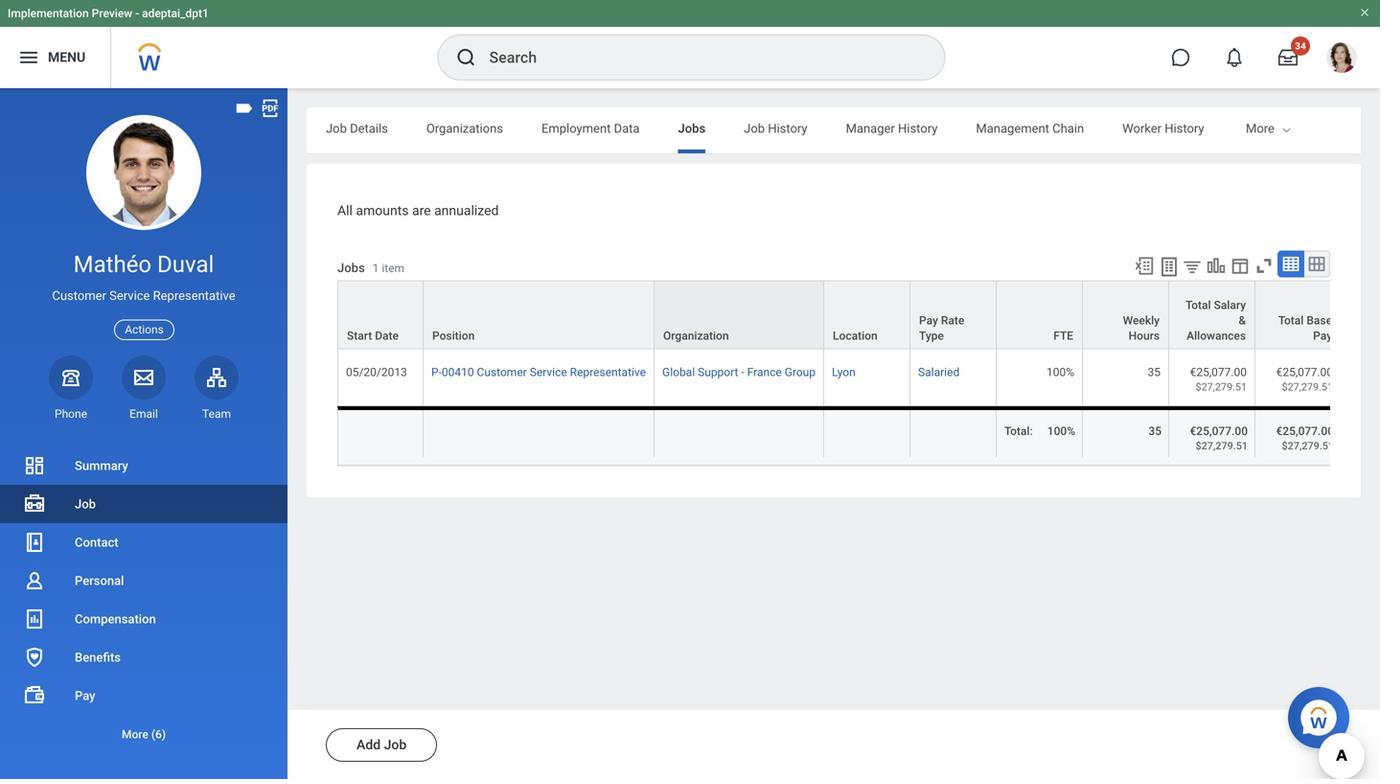 Task type: locate. For each thing, give the bounding box(es) containing it.
more (6)
[[122, 728, 166, 742]]

team
[[202, 407, 231, 421]]

1 horizontal spatial more
[[1246, 121, 1275, 136]]

1 cell from the left
[[338, 407, 424, 466]]

0 vertical spatial representative
[[153, 289, 235, 303]]

more
[[1246, 121, 1275, 136], [122, 728, 148, 742]]

representative down duval
[[153, 289, 235, 303]]

1 row from the top
[[338, 281, 1381, 350]]

service inside navigation pane region
[[109, 289, 150, 303]]

total for total base pay
[[1279, 314, 1304, 328]]

job left details
[[326, 121, 347, 136]]

- right preview
[[135, 7, 139, 20]]

summary link
[[0, 447, 288, 485]]

cell down 05/20/2013
[[338, 407, 424, 466]]

3 row from the top
[[338, 407, 1381, 466]]

1 horizontal spatial history
[[898, 121, 938, 136]]

team mathéo duval element
[[195, 406, 239, 422]]

job inside button
[[384, 737, 407, 753]]

click to view/edit grid preferences image
[[1230, 256, 1251, 277]]

2 history from the left
[[898, 121, 938, 136]]

jobs right data
[[678, 121, 706, 136]]

organization
[[664, 330, 729, 343]]

table image
[[1282, 255, 1301, 274]]

0 horizontal spatial total
[[1186, 299, 1212, 312]]

history
[[768, 121, 808, 136], [898, 121, 938, 136], [1165, 121, 1205, 136]]

personal image
[[23, 570, 46, 593]]

jobs inside tab list
[[678, 121, 706, 136]]

35
[[1148, 366, 1161, 379], [1149, 425, 1162, 438]]

history right manager
[[898, 121, 938, 136]]

pay for pay rate type
[[920, 314, 939, 328]]

- left france
[[742, 366, 745, 379]]

job link
[[0, 485, 288, 524]]

job down search workday search box
[[744, 121, 765, 136]]

view worker - expand/collapse chart image
[[1206, 256, 1227, 277]]

tag image
[[234, 98, 255, 119]]

1 horizontal spatial service
[[530, 366, 567, 379]]

0 horizontal spatial customer
[[52, 289, 106, 303]]

0 horizontal spatial pay
[[75, 689, 95, 703]]

0 horizontal spatial -
[[135, 7, 139, 20]]

total base pay button
[[1256, 282, 1341, 349]]

(6)
[[151, 728, 166, 742]]

pay for pay
[[75, 689, 95, 703]]

1 vertical spatial 35
[[1149, 425, 1162, 438]]

adeptai_dpt1
[[142, 7, 209, 20]]

1 horizontal spatial jobs
[[678, 121, 706, 136]]

customer
[[52, 289, 106, 303], [477, 366, 527, 379]]

pay down base
[[1314, 330, 1333, 343]]

customer right 00410
[[477, 366, 527, 379]]

1 horizontal spatial pay
[[920, 314, 939, 328]]

row containing 05/20/2013
[[338, 350, 1381, 407]]

add job
[[357, 737, 407, 753]]

3 history from the left
[[1165, 121, 1205, 136]]

row containing total salary & allowances
[[338, 281, 1381, 350]]

total inside total base pay
[[1279, 314, 1304, 328]]

0 vertical spatial service
[[109, 289, 150, 303]]

0 vertical spatial total
[[1186, 299, 1212, 312]]

1 vertical spatial -
[[742, 366, 745, 379]]

job for job details
[[326, 121, 347, 136]]

0 horizontal spatial representative
[[153, 289, 235, 303]]

row up lyon link
[[338, 281, 1381, 350]]

0 horizontal spatial history
[[768, 121, 808, 136]]

cell down lyon
[[825, 407, 911, 466]]

- for preview
[[135, 7, 139, 20]]

1 vertical spatial total
[[1279, 314, 1304, 328]]

phone mathéo duval element
[[49, 406, 93, 422]]

1 vertical spatial customer
[[477, 366, 527, 379]]

customer service representative
[[52, 289, 235, 303]]

tab list
[[307, 107, 1381, 153]]

0 vertical spatial pay
[[920, 314, 939, 328]]

4 cell from the left
[[825, 407, 911, 466]]

00410
[[442, 366, 474, 379]]

pay inside pay rate type
[[920, 314, 939, 328]]

hours
[[1129, 330, 1160, 343]]

customer down 'mathéo'
[[52, 289, 106, 303]]

$27,279.51
[[1196, 381, 1247, 393], [1282, 381, 1334, 393], [1196, 440, 1248, 452], [1282, 440, 1335, 452]]

2 vertical spatial pay
[[75, 689, 95, 703]]

p-00410 customer service representative link
[[431, 366, 646, 379]]

1 horizontal spatial representative
[[570, 366, 646, 379]]

0 horizontal spatial service
[[109, 289, 150, 303]]

more down 34 button on the right top
[[1246, 121, 1275, 136]]

2 horizontal spatial pay
[[1314, 330, 1333, 343]]

row for employment data
[[338, 350, 1381, 407]]

row containing total:
[[338, 407, 1381, 466]]

select to filter grid data image
[[1182, 257, 1203, 277]]

row down lyon link
[[338, 407, 1381, 466]]

history for manager history
[[898, 121, 938, 136]]

customer inside navigation pane region
[[52, 289, 106, 303]]

1 horizontal spatial total
[[1279, 314, 1304, 328]]

profile logan mcneil image
[[1327, 42, 1358, 77]]

position
[[432, 330, 475, 343]]

row for mathéo duval
[[338, 281, 1381, 350]]

actions button
[[114, 320, 174, 340]]

management chain
[[976, 121, 1085, 136]]

service down position popup button
[[530, 366, 567, 379]]

row
[[338, 281, 1381, 350], [338, 350, 1381, 407], [338, 407, 1381, 466]]

1 horizontal spatial -
[[742, 366, 745, 379]]

group
[[785, 366, 816, 379]]

phone image
[[58, 366, 84, 389]]

- inside menu banner
[[135, 7, 139, 20]]

job
[[326, 121, 347, 136], [744, 121, 765, 136], [75, 497, 96, 512], [384, 737, 407, 753]]

pay up type
[[920, 314, 939, 328]]

more left (6)
[[122, 728, 148, 742]]

0 horizontal spatial jobs
[[338, 261, 365, 275]]

summary
[[75, 459, 128, 473]]

total inside total salary & allowances
[[1186, 299, 1212, 312]]

job right add
[[384, 737, 407, 753]]

search image
[[455, 46, 478, 69]]

1 vertical spatial pay
[[1314, 330, 1333, 343]]

2 100% from the top
[[1048, 425, 1076, 438]]

history left manager
[[768, 121, 808, 136]]

more inside dropdown button
[[122, 728, 148, 742]]

toolbar
[[1126, 251, 1331, 281]]

location button
[[825, 282, 910, 349]]

compensation
[[75, 612, 156, 627]]

100%
[[1047, 366, 1075, 379], [1048, 425, 1076, 438]]

job details
[[326, 121, 388, 136]]

management
[[976, 121, 1050, 136]]

data
[[614, 121, 640, 136]]

jobs 1 item
[[338, 261, 405, 275]]

jobs left 1
[[338, 261, 365, 275]]

total
[[1186, 299, 1212, 312], [1279, 314, 1304, 328]]

notifications large image
[[1225, 48, 1245, 67]]

1 vertical spatial jobs
[[338, 261, 365, 275]]

0 vertical spatial jobs
[[678, 121, 706, 136]]

€25,077.00 $27,279.51
[[1191, 366, 1247, 393], [1277, 366, 1334, 393], [1190, 425, 1248, 452], [1277, 425, 1335, 452]]

type
[[920, 330, 944, 343]]

worker
[[1123, 121, 1162, 136]]

1 vertical spatial representative
[[570, 366, 646, 379]]

0 vertical spatial customer
[[52, 289, 106, 303]]

job for job history
[[744, 121, 765, 136]]

job for job
[[75, 497, 96, 512]]

cell left total: on the right bottom of the page
[[911, 407, 997, 466]]

1 vertical spatial service
[[530, 366, 567, 379]]

amounts
[[356, 203, 409, 219]]

more for more (6)
[[122, 728, 148, 742]]

summary image
[[23, 454, 46, 478]]

service down the mathéo duval
[[109, 289, 150, 303]]

0 vertical spatial 35
[[1148, 366, 1161, 379]]

cell down p-00410 customer service representative link
[[424, 407, 655, 466]]

annualized
[[434, 203, 499, 219]]

100% down fte
[[1047, 366, 1075, 379]]

actions
[[125, 323, 164, 337]]

navigation pane region
[[0, 88, 288, 780]]

mathéo duval
[[73, 251, 214, 278]]

base
[[1307, 314, 1333, 328]]

email mathéo duval element
[[122, 406, 166, 422]]

1 horizontal spatial customer
[[477, 366, 527, 379]]

weekly hours
[[1123, 314, 1160, 343]]

list
[[0, 447, 288, 754]]

1 vertical spatial 100%
[[1048, 425, 1076, 438]]

employment data
[[542, 121, 640, 136]]

add job button
[[326, 729, 437, 762]]

jobs
[[678, 121, 706, 136], [338, 261, 365, 275]]

service
[[109, 289, 150, 303], [530, 366, 567, 379]]

expand table image
[[1308, 255, 1327, 274]]

0 vertical spatial more
[[1246, 121, 1275, 136]]

cell down "global support - france group" link
[[655, 407, 825, 466]]

0 horizontal spatial more
[[122, 728, 148, 742]]

fullscreen image
[[1254, 256, 1275, 277]]

lyon
[[832, 366, 856, 379]]

details
[[350, 121, 388, 136]]

- inside row
[[742, 366, 745, 379]]

chain
[[1053, 121, 1085, 136]]

0 vertical spatial 100%
[[1047, 366, 1075, 379]]

salary
[[1214, 299, 1247, 312]]

total left 'salary'
[[1186, 299, 1212, 312]]

email
[[130, 407, 158, 421]]

2 row from the top
[[338, 350, 1381, 407]]

phone
[[55, 407, 87, 421]]

pay inside navigation pane region
[[75, 689, 95, 703]]

total left base
[[1279, 314, 1304, 328]]

history for job history
[[768, 121, 808, 136]]

more for more
[[1246, 121, 1275, 136]]

0 vertical spatial -
[[135, 7, 139, 20]]

rate
[[941, 314, 965, 328]]

1 vertical spatial more
[[122, 728, 148, 742]]

representative left global
[[570, 366, 646, 379]]

job inside navigation pane region
[[75, 497, 96, 512]]

2 horizontal spatial history
[[1165, 121, 1205, 136]]

benefits link
[[0, 639, 288, 677]]

representative
[[153, 289, 235, 303], [570, 366, 646, 379]]

100% right total: on the right bottom of the page
[[1048, 425, 1076, 438]]

manager history
[[846, 121, 938, 136]]

job up the contact
[[75, 497, 96, 512]]

row down location
[[338, 350, 1381, 407]]

history right worker
[[1165, 121, 1205, 136]]

pay down benefits
[[75, 689, 95, 703]]

cell
[[338, 407, 424, 466], [424, 407, 655, 466], [655, 407, 825, 466], [825, 407, 911, 466], [911, 407, 997, 466]]

1 history from the left
[[768, 121, 808, 136]]

5 cell from the left
[[911, 407, 997, 466]]



Task type: vqa. For each thing, say whether or not it's contained in the screenshot.
left PAY
yes



Task type: describe. For each thing, give the bounding box(es) containing it.
personal
[[75, 574, 124, 588]]

start date column header
[[338, 281, 424, 350]]

global support - france group
[[663, 366, 816, 379]]

organization button
[[655, 282, 824, 349]]

compensation image
[[23, 608, 46, 631]]

benefits image
[[23, 646, 46, 669]]

date
[[375, 330, 399, 343]]

mail image
[[132, 366, 155, 389]]

job image
[[23, 493, 46, 516]]

total:
[[1005, 425, 1033, 438]]

view team image
[[205, 366, 228, 389]]

tab list containing job details
[[307, 107, 1381, 153]]

preview
[[92, 7, 132, 20]]

list containing summary
[[0, 447, 288, 754]]

total for total salary & allowances
[[1186, 299, 1212, 312]]

location
[[833, 330, 878, 343]]

1 100% from the top
[[1047, 366, 1075, 379]]

phone button
[[49, 356, 93, 422]]

start date button
[[338, 282, 423, 349]]

salaried link
[[919, 366, 960, 379]]

france
[[748, 366, 782, 379]]

add
[[357, 737, 381, 753]]

total base pay
[[1279, 314, 1333, 343]]

item
[[382, 262, 405, 275]]

weekly hours button
[[1084, 282, 1169, 349]]

export to excel image
[[1134, 256, 1155, 277]]

- for support
[[742, 366, 745, 379]]

global support - france group link
[[663, 366, 816, 379]]

position button
[[424, 282, 654, 349]]

additiona
[[1329, 121, 1381, 136]]

contact image
[[23, 531, 46, 554]]

justify image
[[17, 46, 40, 69]]

34 button
[[1268, 36, 1311, 79]]

menu banner
[[0, 0, 1381, 88]]

start date
[[347, 330, 399, 343]]

pay link
[[0, 677, 288, 715]]

pay image
[[23, 685, 46, 708]]

support
[[698, 366, 739, 379]]

weekly
[[1123, 314, 1160, 328]]

service inside row
[[530, 366, 567, 379]]

history for worker history
[[1165, 121, 1205, 136]]

jobs for jobs
[[678, 121, 706, 136]]

manager
[[846, 121, 895, 136]]

05/20/2013
[[346, 366, 407, 379]]

worker history
[[1123, 121, 1205, 136]]

representative inside navigation pane region
[[153, 289, 235, 303]]

p-
[[431, 366, 442, 379]]

fte button
[[997, 282, 1083, 349]]

allowances
[[1187, 330, 1247, 343]]

jobs for jobs 1 item
[[338, 261, 365, 275]]

contact
[[75, 536, 119, 550]]

implementation preview -   adeptai_dpt1
[[8, 7, 209, 20]]

start
[[347, 330, 372, 343]]

implementation
[[8, 7, 89, 20]]

Search Workday  search field
[[489, 36, 906, 79]]

&
[[1239, 314, 1247, 328]]

view printable version (pdf) image
[[260, 98, 281, 119]]

are
[[412, 203, 431, 219]]

global
[[663, 366, 695, 379]]

job history
[[744, 121, 808, 136]]

pay rate type
[[920, 314, 965, 343]]

email button
[[122, 356, 166, 422]]

pay rate type button
[[911, 282, 996, 349]]

more (6) button
[[0, 715, 288, 754]]

lyon link
[[832, 366, 856, 379]]

p-00410 customer service representative
[[431, 366, 646, 379]]

more (6) button
[[0, 723, 288, 746]]

contact link
[[0, 524, 288, 562]]

mathéo
[[73, 251, 152, 278]]

personal link
[[0, 562, 288, 600]]

34
[[1296, 40, 1307, 52]]

inbox large image
[[1279, 48, 1298, 67]]

pay inside total base pay
[[1314, 330, 1333, 343]]

total salary & allowances button
[[1170, 282, 1255, 349]]

1
[[373, 262, 379, 275]]

3 cell from the left
[[655, 407, 825, 466]]

timeline
[[1243, 121, 1291, 136]]

total salary & allowances
[[1186, 299, 1247, 343]]

compensation link
[[0, 600, 288, 639]]

salaried
[[919, 366, 960, 379]]

employment
[[542, 121, 611, 136]]

menu
[[48, 49, 86, 65]]

menu button
[[0, 27, 110, 88]]

2 cell from the left
[[424, 407, 655, 466]]

fte
[[1054, 330, 1074, 343]]

benefits
[[75, 651, 121, 665]]

organizations
[[427, 121, 503, 136]]

close environment banner image
[[1360, 7, 1371, 18]]

all amounts are annualized
[[338, 203, 499, 219]]

export to worksheets image
[[1158, 256, 1181, 279]]

duval
[[157, 251, 214, 278]]

all
[[338, 203, 353, 219]]



